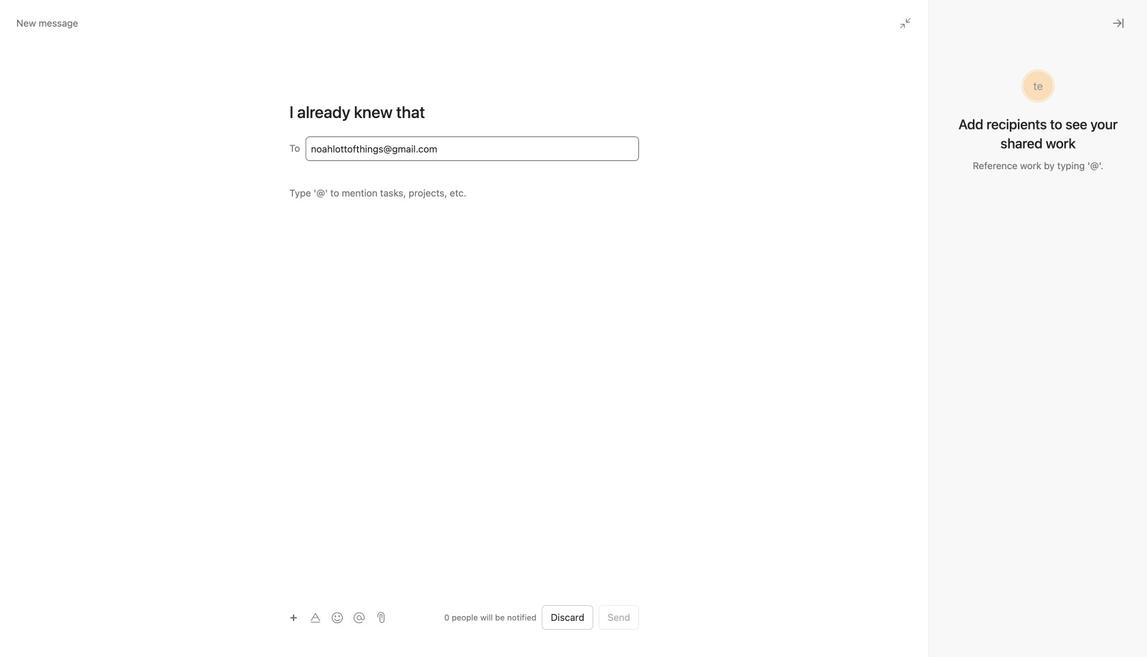Task type: vqa. For each thing, say whether or not it's contained in the screenshot.
first Mark complete icon from the bottom of the page
no



Task type: locate. For each thing, give the bounding box(es) containing it.
toolbar
[[284, 608, 371, 628]]

at mention image
[[354, 613, 365, 624]]

Add subject text field
[[273, 101, 656, 123]]

hide sidebar image
[[18, 11, 29, 22]]



Task type: describe. For each thing, give the bounding box(es) containing it.
Type the name of a team, a project, or people text field
[[311, 141, 632, 157]]

close image
[[1113, 18, 1124, 29]]

insert an object image
[[290, 614, 298, 622]]

minimize image
[[900, 18, 911, 29]]

formatting image
[[310, 613, 321, 624]]

emoji image
[[332, 613, 343, 624]]



